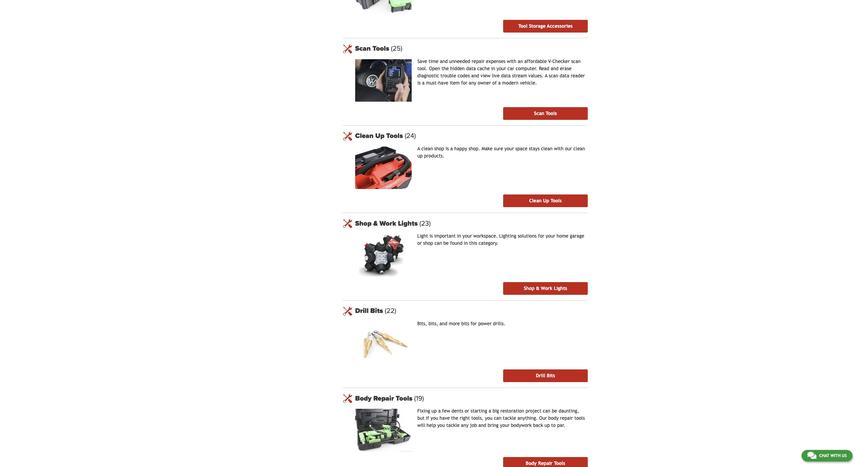 Task type: locate. For each thing, give the bounding box(es) containing it.
1 vertical spatial the
[[451, 416, 458, 421]]

and right time
[[440, 58, 448, 64]]

0 vertical spatial or
[[417, 241, 422, 246]]

0 horizontal spatial can
[[435, 241, 442, 246]]

0 horizontal spatial is
[[417, 80, 421, 85]]

0 vertical spatial repair
[[472, 58, 485, 64]]

repair down "daunting,"
[[560, 416, 573, 421]]

0 horizontal spatial with
[[507, 58, 516, 64]]

you right help
[[437, 423, 445, 428]]

checker
[[553, 58, 570, 64]]

have
[[438, 80, 448, 85], [440, 416, 450, 421]]

1 vertical spatial a
[[417, 146, 420, 151]]

1 horizontal spatial bits
[[547, 373, 555, 379]]

for right bits
[[471, 321, 477, 326]]

hidden
[[450, 66, 465, 71]]

0 horizontal spatial repair
[[373, 395, 394, 403]]

up right fixing
[[432, 409, 437, 414]]

lights
[[398, 220, 418, 228], [554, 286, 567, 291]]

scan tools
[[355, 45, 391, 53], [534, 111, 557, 116]]

1 vertical spatial shop & work lights
[[524, 286, 567, 291]]

up left to
[[545, 423, 550, 428]]

2 horizontal spatial clean
[[574, 146, 585, 151]]

if
[[426, 416, 429, 421]]

bodywork
[[511, 423, 532, 428]]

values.
[[529, 73, 544, 78]]

be up the body
[[552, 409, 557, 414]]

repair up cache
[[472, 58, 485, 64]]

1 vertical spatial any
[[461, 423, 469, 428]]

drill for topmost the drill bits link
[[355, 307, 369, 315]]

2 vertical spatial can
[[494, 416, 502, 421]]

tools for bottom clean up tools link
[[551, 198, 562, 204]]

any inside fixing up a few dents or starting a big restoration project can be daunting, but if you have the right tools, you can tackle anything. our body repair tools will help you tackle any job and bring your bodywork back up to par.
[[461, 423, 469, 428]]

0 vertical spatial body
[[355, 395, 372, 403]]

1 horizontal spatial repair
[[538, 461, 553, 466]]

0 vertical spatial in
[[491, 66, 495, 71]]

with left our
[[554, 146, 564, 151]]

1 horizontal spatial tackle
[[503, 416, 516, 421]]

your up live
[[497, 66, 506, 71]]

be inside 'light is important in your workspace. lighting solutions for your home garage or shop can be found in this category.'
[[444, 241, 449, 246]]

tool storage accessories
[[518, 23, 573, 29]]

save
[[417, 58, 427, 64]]

any inside save time and unneeded repair expenses with an affordable v-checker scan tool. open the hidden data cache in your car computer. read and erase diagnostic trouble codes and view live data stream values. a scan data reader is a must-have item for any owner of a modern vehicle.
[[469, 80, 476, 85]]

repair inside save time and unneeded repair expenses with an affordable v-checker scan tool. open the hidden data cache in your car computer. read and erase diagnostic trouble codes and view live data stream values. a scan data reader is a must-have item for any owner of a modern vehicle.
[[472, 58, 485, 64]]

your inside fixing up a few dents or starting a big restoration project can be daunting, but if you have the right tools, you can tackle anything. our body repair tools will help you tackle any job and bring your bodywork back up to par.
[[500, 423, 510, 428]]

for down codes
[[461, 80, 467, 85]]

a left "big"
[[489, 409, 491, 414]]

can down important
[[435, 241, 442, 246]]

a inside a clean shop is a happy shop. make sure your space stays clean with our clean up products.
[[417, 146, 420, 151]]

with
[[507, 58, 516, 64], [554, 146, 564, 151], [831, 454, 841, 458]]

0 vertical spatial a
[[545, 73, 548, 78]]

1 horizontal spatial clean up tools
[[529, 198, 562, 204]]

&
[[373, 220, 378, 228], [536, 286, 540, 291]]

have down few
[[440, 416, 450, 421]]

body
[[355, 395, 372, 403], [526, 461, 537, 466]]

tools
[[373, 45, 389, 53], [546, 111, 557, 116], [386, 132, 403, 140], [551, 198, 562, 204], [396, 395, 413, 403], [554, 461, 565, 466]]

can up our
[[543, 409, 551, 414]]

0 horizontal spatial clean
[[421, 146, 433, 151]]

scan
[[571, 58, 581, 64], [549, 73, 558, 78]]

1 vertical spatial clean
[[529, 198, 542, 204]]

in up found at the right bottom
[[457, 233, 461, 239]]

0 horizontal spatial &
[[373, 220, 378, 228]]

1 horizontal spatial be
[[552, 409, 557, 414]]

repair
[[472, 58, 485, 64], [560, 416, 573, 421]]

2 horizontal spatial for
[[538, 233, 544, 239]]

shop & work lights thumbnail image image
[[355, 234, 412, 277]]

0 horizontal spatial in
[[457, 233, 461, 239]]

happy
[[454, 146, 467, 151]]

owner
[[478, 80, 491, 85]]

chat with us link
[[802, 450, 853, 462]]

tackle down restoration
[[503, 416, 516, 421]]

clean right stays
[[541, 146, 553, 151]]

1 vertical spatial up
[[543, 198, 549, 204]]

2 vertical spatial for
[[471, 321, 477, 326]]

1 vertical spatial tackle
[[446, 423, 460, 428]]

0 horizontal spatial clean up tools
[[355, 132, 405, 140]]

have down trouble
[[438, 80, 448, 85]]

shop & work lights
[[355, 220, 420, 228], [524, 286, 567, 291]]

0 vertical spatial is
[[417, 80, 421, 85]]

our
[[539, 416, 547, 421]]

tool.
[[417, 66, 428, 71]]

0 vertical spatial lights
[[398, 220, 418, 228]]

shop down light
[[423, 241, 433, 246]]

0 horizontal spatial repair
[[472, 58, 485, 64]]

clean right our
[[574, 146, 585, 151]]

1 vertical spatial bits
[[547, 373, 555, 379]]

job
[[470, 423, 477, 428]]

body for bottom the body repair tools link
[[526, 461, 537, 466]]

tools for the body repair tools link to the top
[[396, 395, 413, 403]]

your up this
[[463, 233, 472, 239]]

an
[[518, 58, 523, 64]]

0 vertical spatial shop
[[355, 220, 372, 228]]

1 horizontal spatial with
[[554, 146, 564, 151]]

1 vertical spatial scan
[[549, 73, 558, 78]]

1 vertical spatial shop
[[524, 286, 535, 291]]

clean up tools link
[[355, 132, 588, 140], [503, 195, 588, 207]]

0 vertical spatial shop
[[434, 146, 444, 151]]

2 horizontal spatial can
[[543, 409, 551, 414]]

bits for topmost the drill bits link
[[370, 307, 383, 315]]

0 vertical spatial scan tools
[[355, 45, 391, 53]]

in left this
[[464, 241, 468, 246]]

1 horizontal spatial up
[[543, 198, 549, 204]]

drill bits link
[[355, 307, 588, 315], [503, 370, 588, 382]]

and down v-
[[551, 66, 559, 71]]

your inside a clean shop is a happy shop. make sure your space stays clean with our clean up products.
[[505, 146, 514, 151]]

comments image
[[808, 452, 817, 460]]

is left happy
[[446, 146, 449, 151]]

space
[[516, 146, 528, 151]]

2 vertical spatial with
[[831, 454, 841, 458]]

your right bring
[[500, 423, 510, 428]]

your right 'sure'
[[505, 146, 514, 151]]

light
[[417, 233, 428, 239]]

any down right
[[461, 423, 469, 428]]

your
[[497, 66, 506, 71], [505, 146, 514, 151], [463, 233, 472, 239], [546, 233, 555, 239], [500, 423, 510, 428]]

0 vertical spatial scan tools link
[[355, 45, 588, 53]]

be inside fixing up a few dents or starting a big restoration project can be daunting, but if you have the right tools, you can tackle anything. our body repair tools will help you tackle any job and bring your bodywork back up to par.
[[552, 409, 557, 414]]

workspace.
[[474, 233, 498, 239]]

bits,
[[417, 321, 427, 326]]

your inside save time and unneeded repair expenses with an affordable v-checker scan tool. open the hidden data cache in your car computer. read and erase diagnostic trouble codes and view live data stream values. a scan data reader is a must-have item for any owner of a modern vehicle.
[[497, 66, 506, 71]]

and
[[440, 58, 448, 64], [551, 66, 559, 71], [471, 73, 479, 78], [440, 321, 447, 326], [479, 423, 486, 428]]

tools for the topmost clean up tools link
[[386, 132, 403, 140]]

1 vertical spatial scan
[[534, 111, 544, 116]]

shop.
[[469, 146, 480, 151]]

tackle
[[503, 416, 516, 421], [446, 423, 460, 428]]

1 horizontal spatial drill bits
[[536, 373, 555, 379]]

anything.
[[518, 416, 538, 421]]

0 vertical spatial repair
[[373, 395, 394, 403]]

and right bits,
[[440, 321, 447, 326]]

1 vertical spatial drill bits
[[536, 373, 555, 379]]

1 clean from the left
[[421, 146, 433, 151]]

is down diagnostic
[[417, 80, 421, 85]]

0 horizontal spatial scan
[[355, 45, 371, 53]]

0 horizontal spatial shop
[[423, 241, 433, 246]]

0 horizontal spatial the
[[442, 66, 449, 71]]

1 horizontal spatial body repair tools
[[526, 461, 565, 466]]

0 horizontal spatial or
[[417, 241, 422, 246]]

0 vertical spatial the
[[442, 66, 449, 71]]

and down tools,
[[479, 423, 486, 428]]

0 vertical spatial be
[[444, 241, 449, 246]]

clean
[[421, 146, 433, 151], [541, 146, 553, 151], [574, 146, 585, 151]]

tackle down dents
[[446, 423, 460, 428]]

0 horizontal spatial a
[[417, 146, 420, 151]]

repair inside fixing up a few dents or starting a big restoration project can be daunting, but if you have the right tools, you can tackle anything. our body repair tools will help you tackle any job and bring your bodywork back up to par.
[[560, 416, 573, 421]]

have inside fixing up a few dents or starting a big restoration project can be daunting, but if you have the right tools, you can tackle anything. our body repair tools will help you tackle any job and bring your bodywork back up to par.
[[440, 416, 450, 421]]

of
[[493, 80, 497, 85]]

is right light
[[430, 233, 433, 239]]

body repair tools for the body repair tools link to the top
[[355, 395, 414, 403]]

repair for the body repair tools link to the top
[[373, 395, 394, 403]]

0 horizontal spatial body
[[355, 395, 372, 403]]

shop up the products.
[[434, 146, 444, 151]]

be down important
[[444, 241, 449, 246]]

2 clean from the left
[[541, 146, 553, 151]]

trouble
[[441, 73, 456, 78]]

in down expenses
[[491, 66, 495, 71]]

data up codes
[[466, 66, 476, 71]]

with left us
[[831, 454, 841, 458]]

1 horizontal spatial the
[[451, 416, 458, 421]]

0 horizontal spatial bits
[[370, 307, 383, 315]]

a left happy
[[450, 146, 453, 151]]

1 vertical spatial &
[[536, 286, 540, 291]]

tools for bottom the body repair tools link
[[554, 461, 565, 466]]

shop & work lights link
[[355, 220, 588, 228], [503, 282, 588, 295]]

drill bits for topmost the drill bits link
[[355, 307, 385, 315]]

data up modern
[[501, 73, 511, 78]]

clean up tools
[[355, 132, 405, 140], [529, 198, 562, 204]]

for inside 'light is important in your workspace. lighting solutions for your home garage or shop can be found in this category.'
[[538, 233, 544, 239]]

or down light
[[417, 241, 422, 246]]

2 vertical spatial up
[[545, 423, 550, 428]]

scan tools link
[[355, 45, 588, 53], [503, 107, 588, 120]]

0 vertical spatial &
[[373, 220, 378, 228]]

1 vertical spatial is
[[446, 146, 449, 151]]

bits
[[370, 307, 383, 315], [547, 373, 555, 379]]

cache
[[477, 66, 490, 71]]

the up trouble
[[442, 66, 449, 71]]

project
[[526, 409, 542, 414]]

1 vertical spatial repair
[[560, 416, 573, 421]]

computer.
[[516, 66, 538, 71]]

clean up tools for the topmost clean up tools link
[[355, 132, 405, 140]]

open
[[429, 66, 440, 71]]

scan tools thumbnail image image
[[355, 59, 412, 102]]

for inside save time and unneeded repair expenses with an affordable v-checker scan tool. open the hidden data cache in your car computer. read and erase diagnostic trouble codes and view live data stream values. a scan data reader is a must-have item for any owner of a modern vehicle.
[[461, 80, 467, 85]]

clean up the products.
[[421, 146, 433, 151]]

bits, bits, and more bits for power drills.
[[417, 321, 506, 326]]

1 vertical spatial with
[[554, 146, 564, 151]]

1 horizontal spatial repair
[[560, 416, 573, 421]]

scan down read
[[549, 73, 558, 78]]

have inside save time and unneeded repair expenses with an affordable v-checker scan tool. open the hidden data cache in your car computer. read and erase diagnostic trouble codes and view live data stream values. a scan data reader is a must-have item for any owner of a modern vehicle.
[[438, 80, 448, 85]]

any down codes
[[469, 80, 476, 85]]

for right solutions
[[538, 233, 544, 239]]

1 horizontal spatial drill
[[536, 373, 545, 379]]

body repair tools link
[[355, 395, 588, 403], [503, 457, 588, 467]]

the down dents
[[451, 416, 458, 421]]

shop inside a clean shop is a happy shop. make sure your space stays clean with our clean up products.
[[434, 146, 444, 151]]

stream
[[512, 73, 527, 78]]

to
[[551, 423, 556, 428]]

or
[[417, 241, 422, 246], [465, 409, 469, 414]]

0 vertical spatial can
[[435, 241, 442, 246]]

scan up erase
[[571, 58, 581, 64]]

drill
[[355, 307, 369, 315], [536, 373, 545, 379]]

1 vertical spatial be
[[552, 409, 557, 414]]

shop
[[434, 146, 444, 151], [423, 241, 433, 246]]

you
[[431, 416, 438, 421], [485, 416, 493, 421], [437, 423, 445, 428]]

0 vertical spatial clean up tools
[[355, 132, 405, 140]]

0 vertical spatial drill
[[355, 307, 369, 315]]

2 horizontal spatial with
[[831, 454, 841, 458]]

with up car
[[507, 58, 516, 64]]

clean
[[355, 132, 374, 140], [529, 198, 542, 204]]

0 vertical spatial work
[[380, 220, 396, 228]]

modern
[[502, 80, 519, 85]]

or up right
[[465, 409, 469, 414]]

0 horizontal spatial lights
[[398, 220, 418, 228]]

you right if
[[431, 416, 438, 421]]

scan
[[355, 45, 371, 53], [534, 111, 544, 116]]

the inside save time and unneeded repair expenses with an affordable v-checker scan tool. open the hidden data cache in your car computer. read and erase diagnostic trouble codes and view live data stream values. a scan data reader is a must-have item for any owner of a modern vehicle.
[[442, 66, 449, 71]]

you up bring
[[485, 416, 493, 421]]

with inside save time and unneeded repair expenses with an affordable v-checker scan tool. open the hidden data cache in your car computer. read and erase diagnostic trouble codes and view live data stream values. a scan data reader is a must-have item for any owner of a modern vehicle.
[[507, 58, 516, 64]]

repair
[[373, 395, 394, 403], [538, 461, 553, 466]]

lights inside shop & work lights link
[[554, 286, 567, 291]]

1 horizontal spatial data
[[501, 73, 511, 78]]

1 horizontal spatial for
[[471, 321, 477, 326]]

1 horizontal spatial shop
[[434, 146, 444, 151]]

1 vertical spatial lights
[[554, 286, 567, 291]]

data down erase
[[560, 73, 569, 78]]

in inside save time and unneeded repair expenses with an affordable v-checker scan tool. open the hidden data cache in your car computer. read and erase diagnostic trouble codes and view live data stream values. a scan data reader is a must-have item for any owner of a modern vehicle.
[[491, 66, 495, 71]]

the
[[442, 66, 449, 71], [451, 416, 458, 421]]

up left the products.
[[417, 153, 423, 159]]

1 horizontal spatial clean
[[529, 198, 542, 204]]

0 horizontal spatial drill
[[355, 307, 369, 315]]

0 vertical spatial bits
[[370, 307, 383, 315]]

2 vertical spatial is
[[430, 233, 433, 239]]

storage
[[529, 23, 546, 29]]

more
[[449, 321, 460, 326]]

0 vertical spatial clean
[[355, 132, 374, 140]]

be
[[444, 241, 449, 246], [552, 409, 557, 414]]

0 horizontal spatial drill bits
[[355, 307, 385, 315]]

live
[[492, 73, 500, 78]]

body repair tools
[[355, 395, 414, 403], [526, 461, 565, 466]]

bring
[[488, 423, 499, 428]]

a inside a clean shop is a happy shop. make sure your space stays clean with our clean up products.
[[450, 146, 453, 151]]

1 vertical spatial shop
[[423, 241, 433, 246]]

0 vertical spatial up
[[375, 132, 385, 140]]

up for bottom clean up tools link
[[543, 198, 549, 204]]

or inside fixing up a few dents or starting a big restoration project can be daunting, but if you have the right tools, you can tackle anything. our body repair tools will help you tackle any job and bring your bodywork back up to par.
[[465, 409, 469, 414]]

can
[[435, 241, 442, 246], [543, 409, 551, 414], [494, 416, 502, 421]]

0 horizontal spatial shop
[[355, 220, 372, 228]]

1 vertical spatial or
[[465, 409, 469, 414]]

can down "big"
[[494, 416, 502, 421]]

up
[[417, 153, 423, 159], [432, 409, 437, 414], [545, 423, 550, 428]]

1 vertical spatial scan tools
[[534, 111, 557, 116]]



Task type: describe. For each thing, give the bounding box(es) containing it.
products.
[[424, 153, 445, 159]]

a clean shop is a happy shop. make sure your space stays clean with our clean up products.
[[417, 146, 585, 159]]

category.
[[479, 241, 499, 246]]

v-
[[548, 58, 553, 64]]

2 horizontal spatial up
[[545, 423, 550, 428]]

1 horizontal spatial scan
[[571, 58, 581, 64]]

1 vertical spatial drill bits link
[[503, 370, 588, 382]]

0 horizontal spatial data
[[466, 66, 476, 71]]

bits for bottommost the drill bits link
[[547, 373, 555, 379]]

car
[[508, 66, 514, 71]]

vehicle.
[[520, 80, 537, 85]]

make
[[482, 146, 493, 151]]

drill for bottommost the drill bits link
[[536, 373, 545, 379]]

lights for shop & work lights link to the bottom
[[554, 286, 567, 291]]

lighting
[[499, 233, 516, 239]]

drills.
[[493, 321, 506, 326]]

your left home
[[546, 233, 555, 239]]

2 horizontal spatial data
[[560, 73, 569, 78]]

stays
[[529, 146, 540, 151]]

tool storage accessories thumbnail image image
[[355, 0, 412, 14]]

codes
[[458, 73, 470, 78]]

must-
[[426, 80, 438, 85]]

item
[[450, 80, 460, 85]]

big
[[493, 409, 499, 414]]

up for the topmost clean up tools link
[[375, 132, 385, 140]]

clean up tools for bottom clean up tools link
[[529, 198, 562, 204]]

1 horizontal spatial shop
[[524, 286, 535, 291]]

tool
[[518, 23, 528, 29]]

view
[[481, 73, 491, 78]]

daunting,
[[559, 409, 579, 414]]

1 vertical spatial clean up tools link
[[503, 195, 588, 207]]

0 vertical spatial shop & work lights link
[[355, 220, 588, 228]]

1 vertical spatial scan tools link
[[503, 107, 588, 120]]

accessories
[[547, 23, 573, 29]]

but
[[417, 416, 425, 421]]

1 vertical spatial body repair tools link
[[503, 457, 588, 467]]

will
[[417, 423, 425, 428]]

save time and unneeded repair expenses with an affordable v-checker scan tool. open the hidden data cache in your car computer. read and erase diagnostic trouble codes and view live data stream values. a scan data reader is a must-have item for any owner of a modern vehicle.
[[417, 58, 585, 85]]

chat with us
[[820, 454, 847, 458]]

shop inside 'light is important in your workspace. lighting solutions for your home garage or shop can be found in this category.'
[[423, 241, 433, 246]]

0 vertical spatial body repair tools link
[[355, 395, 588, 403]]

0 vertical spatial clean up tools link
[[355, 132, 588, 140]]

bits,
[[429, 321, 438, 326]]

0 horizontal spatial scan
[[549, 73, 558, 78]]

3 clean from the left
[[574, 146, 585, 151]]

home
[[557, 233, 569, 239]]

garage
[[570, 233, 584, 239]]

1 horizontal spatial in
[[464, 241, 468, 246]]

a right of
[[498, 80, 501, 85]]

0 horizontal spatial scan tools
[[355, 45, 391, 53]]

lights for top shop & work lights link
[[398, 220, 418, 228]]

body repair tools thumbnail image image
[[355, 409, 412, 452]]

and inside fixing up a few dents or starting a big restoration project can be daunting, but if you have the right tools, you can tackle anything. our body repair tools will help you tackle any job and bring your bodywork back up to par.
[[479, 423, 486, 428]]

repair for bottom the body repair tools link
[[538, 461, 553, 466]]

body
[[548, 416, 559, 421]]

drill bits thumbnail image image
[[355, 322, 412, 364]]

1 horizontal spatial &
[[536, 286, 540, 291]]

diagnostic
[[417, 73, 439, 78]]

few
[[442, 409, 450, 414]]

found
[[450, 241, 463, 246]]

expenses
[[486, 58, 506, 64]]

tools,
[[471, 416, 484, 421]]

and left view on the right top of the page
[[471, 73, 479, 78]]

time
[[429, 58, 439, 64]]

1 horizontal spatial can
[[494, 416, 502, 421]]

1 vertical spatial up
[[432, 409, 437, 414]]

up inside a clean shop is a happy shop. make sure your space stays clean with our clean up products.
[[417, 153, 423, 159]]

fixing up a few dents or starting a big restoration project can be daunting, but if you have the right tools, you can tackle anything. our body repair tools will help you tackle any job and bring your bodywork back up to par.
[[417, 409, 585, 428]]

1 horizontal spatial scan
[[534, 111, 544, 116]]

body for the body repair tools link to the top
[[355, 395, 372, 403]]

solutions
[[518, 233, 537, 239]]

or inside 'light is important in your workspace. lighting solutions for your home garage or shop can be found in this category.'
[[417, 241, 422, 246]]

1 vertical spatial work
[[541, 286, 553, 291]]

erase
[[560, 66, 572, 71]]

chat
[[820, 454, 830, 458]]

drill bits for bottommost the drill bits link
[[536, 373, 555, 379]]

the inside fixing up a few dents or starting a big restoration project can be daunting, but if you have the right tools, you can tackle anything. our body repair tools will help you tackle any job and bring your bodywork back up to par.
[[451, 416, 458, 421]]

important
[[434, 233, 456, 239]]

0 horizontal spatial clean
[[355, 132, 374, 140]]

right
[[460, 416, 470, 421]]

fixing
[[417, 409, 430, 414]]

tools
[[575, 416, 585, 421]]

is inside a clean shop is a happy shop. make sure your space stays clean with our clean up products.
[[446, 146, 449, 151]]

our
[[565, 146, 572, 151]]

read
[[539, 66, 549, 71]]

power
[[478, 321, 492, 326]]

light is important in your workspace. lighting solutions for your home garage or shop can be found in this category.
[[417, 233, 584, 246]]

0 vertical spatial shop & work lights
[[355, 220, 420, 228]]

bits
[[461, 321, 469, 326]]

is inside save time and unneeded repair expenses with an affordable v-checker scan tool. open the hidden data cache in your car computer. read and erase diagnostic trouble codes and view live data stream values. a scan data reader is a must-have item for any owner of a modern vehicle.
[[417, 80, 421, 85]]

body repair tools for bottom the body repair tools link
[[526, 461, 565, 466]]

restoration
[[501, 409, 524, 414]]

us
[[842, 454, 847, 458]]

a inside save time and unneeded repair expenses with an affordable v-checker scan tool. open the hidden data cache in your car computer. read and erase diagnostic trouble codes and view live data stream values. a scan data reader is a must-have item for any owner of a modern vehicle.
[[545, 73, 548, 78]]

with inside a clean shop is a happy shop. make sure your space stays clean with our clean up products.
[[554, 146, 564, 151]]

1 vertical spatial shop & work lights link
[[503, 282, 588, 295]]

a down diagnostic
[[422, 80, 425, 85]]

unneeded
[[449, 58, 470, 64]]

with inside chat with us link
[[831, 454, 841, 458]]

dents
[[452, 409, 463, 414]]

0 vertical spatial tackle
[[503, 416, 516, 421]]

a left few
[[438, 409, 441, 414]]

back
[[533, 423, 543, 428]]

tool storage accessories link
[[503, 20, 588, 32]]

reader
[[571, 73, 585, 78]]

can inside 'light is important in your workspace. lighting solutions for your home garage or shop can be found in this category.'
[[435, 241, 442, 246]]

1 vertical spatial in
[[457, 233, 461, 239]]

this
[[469, 241, 477, 246]]

clean up tools thumbnail image image
[[355, 147, 412, 189]]

sure
[[494, 146, 503, 151]]

par.
[[557, 423, 565, 428]]

starting
[[471, 409, 487, 414]]

help
[[427, 423, 436, 428]]

0 vertical spatial drill bits link
[[355, 307, 588, 315]]

is inside 'light is important in your workspace. lighting solutions for your home garage or shop can be found in this category.'
[[430, 233, 433, 239]]

affordable
[[524, 58, 547, 64]]



Task type: vqa. For each thing, say whether or not it's contained in the screenshot.
can to the top
yes



